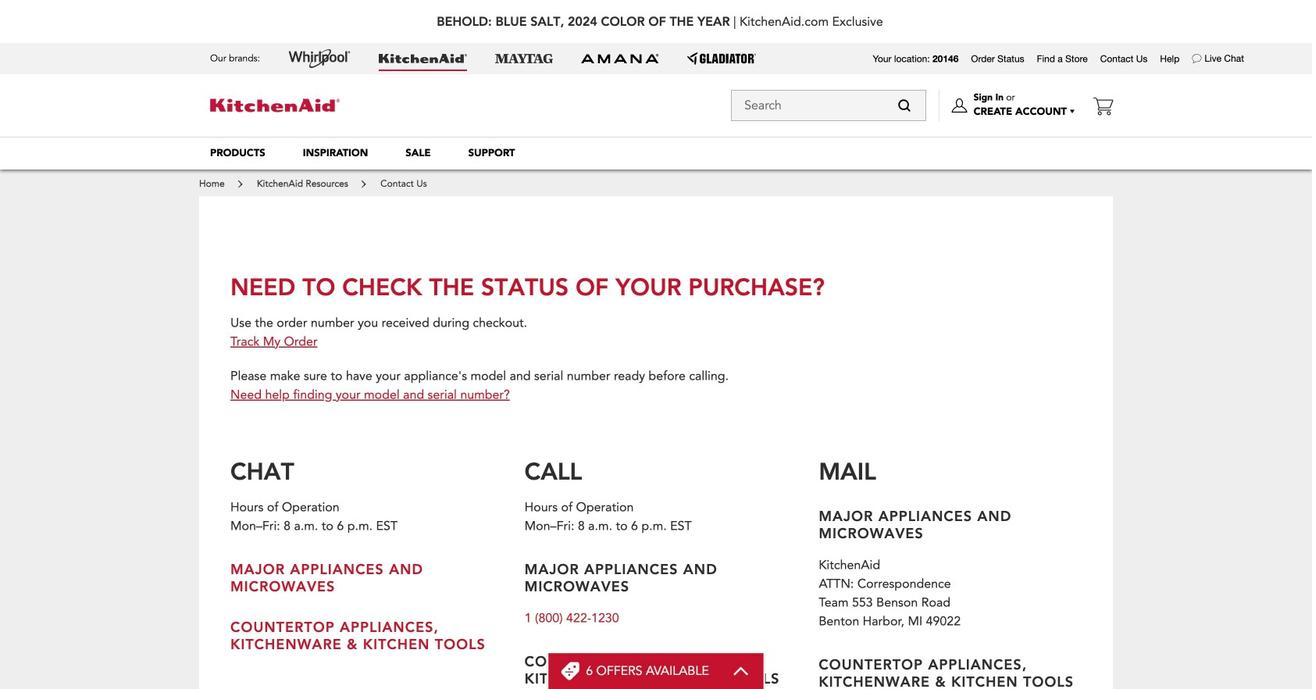 Task type: locate. For each thing, give the bounding box(es) containing it.
support element
[[468, 146, 515, 160]]

kitchenaid image
[[379, 54, 467, 63], [210, 99, 340, 112]]

products element
[[210, 146, 265, 160]]

1 vertical spatial kitchenaid image
[[210, 99, 340, 112]]

0 vertical spatial kitchenaid image
[[379, 54, 467, 63]]

menu
[[191, 137, 1121, 170]]

sale element
[[406, 146, 431, 160]]

1 horizontal spatial kitchenaid image
[[379, 54, 467, 63]]

inspiration element
[[303, 146, 368, 160]]

whirlpool image
[[288, 49, 351, 68]]



Task type: describe. For each thing, give the bounding box(es) containing it.
0 horizontal spatial kitchenaid image
[[210, 99, 340, 112]]

gladiator_grey image
[[688, 52, 756, 65]]

amana image
[[581, 53, 659, 64]]

Search search field
[[731, 90, 927, 121]]

maytag image
[[495, 54, 553, 63]]



Task type: vqa. For each thing, say whether or not it's contained in the screenshot.
PRODUCTS ELEMENT
yes



